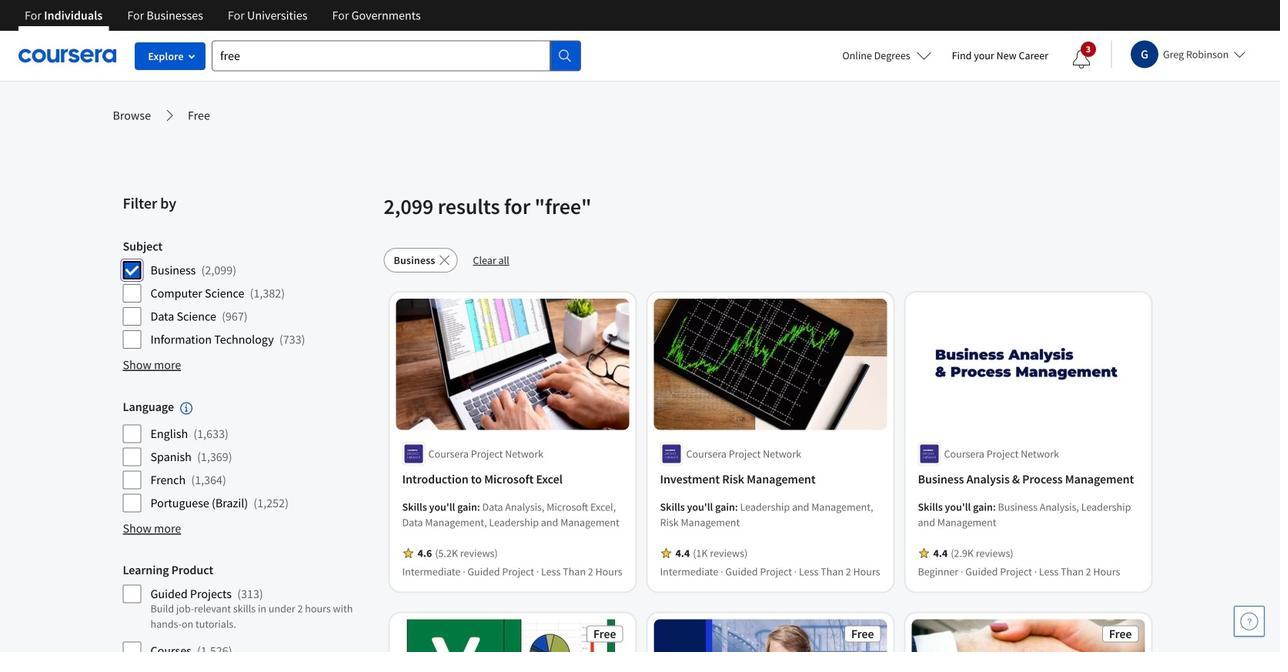 Task type: describe. For each thing, give the bounding box(es) containing it.
2 group from the top
[[123, 399, 375, 513]]

coursera image
[[18, 43, 116, 68]]

banner navigation
[[12, 0, 433, 31]]

3 group from the top
[[123, 562, 375, 652]]



Task type: vqa. For each thing, say whether or not it's contained in the screenshot.
menu
no



Task type: locate. For each thing, give the bounding box(es) containing it.
1 vertical spatial group
[[123, 399, 375, 513]]

1 group from the top
[[123, 239, 375, 350]]

0 vertical spatial group
[[123, 239, 375, 350]]

group
[[123, 239, 375, 350], [123, 399, 375, 513], [123, 562, 375, 652]]

information about this filter group image
[[180, 402, 192, 414]]

What do you want to learn? text field
[[212, 40, 550, 71]]

2 vertical spatial group
[[123, 562, 375, 652]]

None search field
[[212, 40, 581, 71]]

help center image
[[1240, 612, 1259, 631]]



